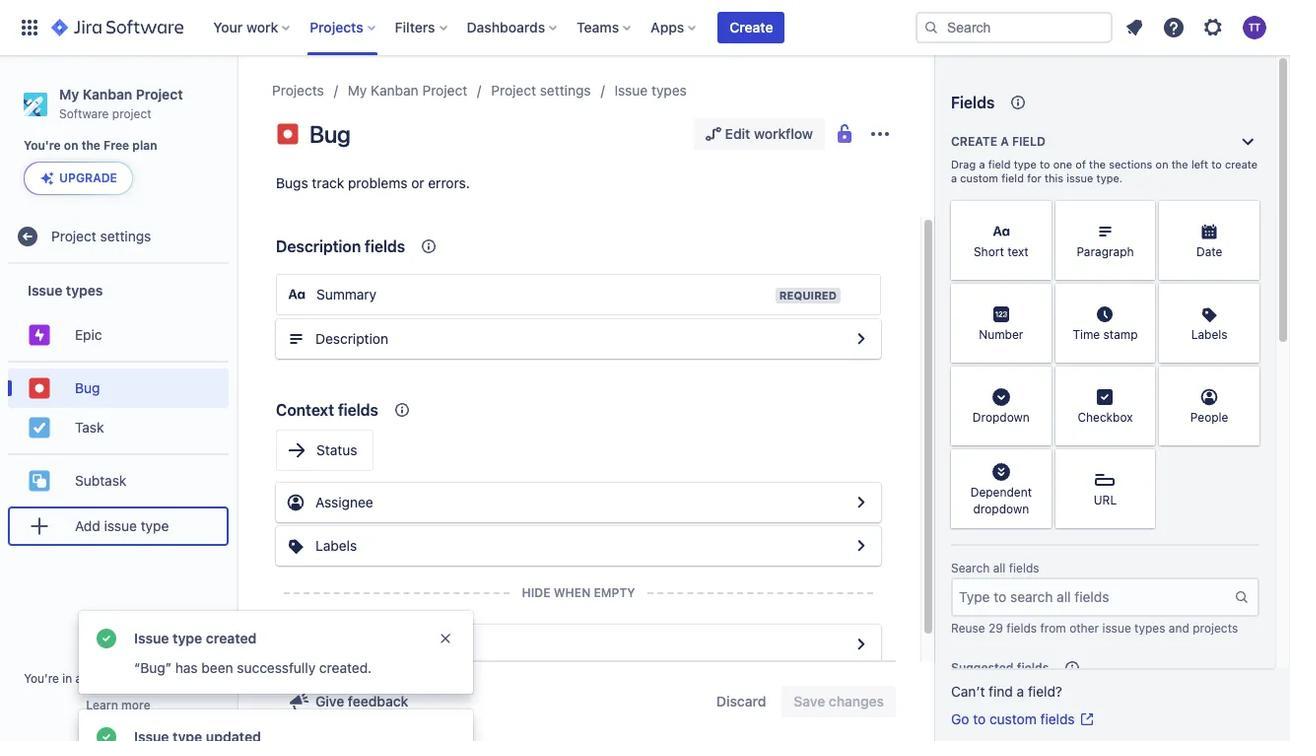 Task type: describe. For each thing, give the bounding box(es) containing it.
you're on the free plan
[[24, 138, 157, 153]]

dropdown
[[973, 502, 1029, 516]]

0 horizontal spatial on
[[64, 138, 78, 153]]

primary element
[[12, 0, 916, 55]]

go
[[951, 711, 969, 727]]

2 success image from the top
[[95, 725, 118, 741]]

search
[[951, 561, 990, 576]]

fields left more information about the context fields icon
[[338, 401, 378, 419]]

custom inside go to custom fields link
[[989, 711, 1037, 727]]

time stamp
[[1073, 328, 1138, 342]]

project down dashboards popup button
[[491, 82, 536, 99]]

stamp
[[1103, 328, 1138, 342]]

create a field
[[951, 134, 1046, 149]]

subtask
[[75, 472, 127, 489]]

number
[[979, 328, 1023, 342]]

"bug" has been successfully created.
[[134, 659, 372, 676]]

issue inside drag a field type to one of the sections on the left to create a custom field for this issue type.
[[1067, 171, 1093, 184]]

problems
[[348, 174, 407, 191]]

more information image for number
[[1026, 286, 1049, 309]]

add
[[75, 517, 100, 534]]

more information image for checkbox
[[1130, 369, 1153, 392]]

assignee button
[[276, 483, 881, 522]]

plan
[[132, 138, 157, 153]]

or
[[411, 174, 424, 191]]

track
[[312, 174, 344, 191]]

open field configuration image for labels
[[850, 534, 873, 558]]

fields right "all"
[[1009, 561, 1039, 576]]

team-
[[85, 671, 119, 686]]

banner containing your work
[[0, 0, 1290, 55]]

dependent
[[970, 485, 1032, 500]]

more information image for people
[[1234, 369, 1258, 392]]

2 vertical spatial issue
[[1102, 621, 1131, 636]]

field?
[[1028, 683, 1062, 700]]

epic link
[[8, 316, 229, 355]]

filters
[[395, 19, 435, 35]]

this
[[1045, 171, 1064, 184]]

0 horizontal spatial the
[[82, 138, 100, 153]]

29
[[989, 621, 1003, 636]]

for
[[1027, 171, 1041, 184]]

fields up field?
[[1017, 660, 1049, 675]]

give feedback button
[[276, 686, 420, 717]]

more information image for dropdown
[[1026, 369, 1049, 392]]

been
[[201, 659, 233, 676]]

project down upgrade button
[[51, 228, 96, 244]]

teams button
[[571, 12, 639, 43]]

projects
[[1193, 621, 1238, 636]]

type inside drag a field type to one of the sections on the left to create a custom field for this issue type.
[[1014, 158, 1037, 171]]

teams
[[577, 19, 619, 35]]

drag a field type to one of the sections on the left to create a custom field for this issue type.
[[951, 158, 1258, 184]]

workflow
[[754, 125, 813, 142]]

task link
[[8, 408, 229, 448]]

learn
[[86, 698, 118, 713]]

managed
[[119, 671, 170, 686]]

created.
[[319, 659, 372, 676]]

notifications image
[[1123, 16, 1146, 39]]

created
[[206, 630, 257, 647]]

description button
[[276, 319, 881, 359]]

context fields
[[276, 401, 378, 419]]

url
[[1094, 493, 1117, 508]]

you're in a team-managed project
[[24, 671, 213, 686]]

upgrade
[[59, 171, 117, 186]]

your work
[[213, 19, 278, 35]]

your work button
[[207, 12, 298, 43]]

open field configuration image inside description button
[[850, 327, 873, 351]]

has
[[175, 659, 198, 676]]

software
[[59, 106, 109, 121]]

description fields
[[276, 238, 405, 255]]

issue inside button
[[104, 517, 137, 534]]

1 vertical spatial project settings link
[[8, 217, 229, 257]]

filters button
[[389, 12, 455, 43]]

fields
[[951, 94, 995, 111]]

settings image
[[1201, 16, 1225, 39]]

subtask link
[[8, 462, 229, 501]]

feedback
[[348, 693, 408, 710]]

projects link
[[272, 79, 324, 102]]

dependent dropdown
[[970, 485, 1032, 516]]

0 vertical spatial issue
[[615, 82, 648, 99]]

you're for you're on the free plan
[[24, 138, 61, 153]]

project down primary element
[[422, 82, 467, 99]]

a down more information about the fields icon
[[1001, 134, 1009, 149]]

1 horizontal spatial labels
[[1191, 328, 1228, 342]]

more information image for time stamp
[[1130, 286, 1153, 309]]

issue types link
[[615, 79, 687, 102]]

create button
[[718, 12, 785, 43]]

paragraph
[[1077, 245, 1134, 260]]

people
[[1190, 410, 1228, 425]]

work
[[246, 19, 278, 35]]

my kanban project
[[348, 82, 467, 99]]

1 success image from the top
[[95, 627, 118, 650]]

2 horizontal spatial types
[[1135, 621, 1165, 636]]

search image
[[923, 20, 939, 35]]

search all fields
[[951, 561, 1039, 576]]

issue type created
[[134, 630, 257, 647]]

fields left this link will be opened in a new tab image
[[1040, 711, 1075, 727]]

projects for projects link
[[272, 82, 324, 99]]

go to custom fields link
[[951, 710, 1095, 729]]

short
[[974, 245, 1004, 260]]

custom inside drag a field type to one of the sections on the left to create a custom field for this issue type.
[[960, 171, 998, 184]]

one
[[1053, 158, 1072, 171]]

bug link
[[8, 369, 229, 408]]

"bug"
[[134, 659, 172, 676]]

field for create
[[1012, 134, 1046, 149]]

short text
[[974, 245, 1029, 260]]

labels inside button
[[315, 537, 357, 554]]

assignee
[[315, 494, 373, 511]]

more options image
[[868, 122, 892, 146]]

1 horizontal spatial to
[[1040, 158, 1050, 171]]

0 horizontal spatial project settings
[[51, 228, 151, 244]]

type inside button
[[141, 517, 169, 534]]

project inside my kanban project software project
[[136, 86, 183, 102]]

a down the drag
[[951, 171, 957, 184]]



Task type: locate. For each thing, give the bounding box(es) containing it.
context
[[276, 401, 334, 419]]

0 horizontal spatial issue
[[28, 282, 62, 298]]

0 vertical spatial you're
[[24, 138, 61, 153]]

projects for projects dropdown button
[[310, 19, 363, 35]]

0 vertical spatial on
[[64, 138, 78, 153]]

task
[[75, 419, 104, 436]]

2 vertical spatial types
[[1135, 621, 1165, 636]]

project settings down upgrade
[[51, 228, 151, 244]]

you're left in
[[24, 671, 59, 686]]

2 horizontal spatial to
[[1212, 158, 1222, 171]]

issue types up epic
[[28, 282, 103, 298]]

0 vertical spatial types
[[651, 82, 687, 99]]

labels down the assignee
[[315, 537, 357, 554]]

1 vertical spatial create
[[951, 134, 997, 149]]

your profile and settings image
[[1243, 16, 1266, 39]]

1 vertical spatial labels
[[315, 537, 357, 554]]

2 open field configuration image from the top
[[850, 633, 873, 656]]

1 vertical spatial field
[[988, 158, 1011, 171]]

reuse
[[951, 621, 985, 636]]

add issue type image
[[28, 515, 51, 538]]

project settings link down upgrade
[[8, 217, 229, 257]]

add issue type button
[[8, 507, 229, 546]]

1 horizontal spatial types
[[651, 82, 687, 99]]

bug right the issue type icon
[[309, 120, 351, 148]]

to up this
[[1040, 158, 1050, 171]]

more information about the context fields image
[[417, 235, 441, 258]]

1 vertical spatial more information image
[[1026, 286, 1049, 309]]

my kanban project software project
[[59, 86, 183, 121]]

project settings
[[491, 82, 591, 99], [51, 228, 151, 244]]

1 vertical spatial issue
[[28, 282, 62, 298]]

projects inside dropdown button
[[310, 19, 363, 35]]

more information about the suggested fields image
[[1061, 656, 1084, 680]]

0 vertical spatial open field configuration image
[[850, 491, 873, 514]]

1 horizontal spatial on
[[1156, 158, 1168, 171]]

description up summary
[[276, 238, 361, 255]]

success image
[[95, 627, 118, 650], [95, 725, 118, 741]]

you're for you're in a team-managed project
[[24, 671, 59, 686]]

1 horizontal spatial settings
[[540, 82, 591, 99]]

0 vertical spatial project settings
[[491, 82, 591, 99]]

1 vertical spatial on
[[1156, 158, 1168, 171]]

my for my kanban project
[[348, 82, 367, 99]]

project down issue type created at the bottom of page
[[174, 671, 213, 686]]

suggested fields
[[951, 660, 1049, 675]]

0 vertical spatial issue
[[1067, 171, 1093, 184]]

description for description
[[315, 330, 388, 347]]

can't
[[951, 683, 985, 700]]

more information image for date
[[1234, 203, 1258, 227]]

more
[[121, 698, 150, 713]]

0 horizontal spatial labels
[[315, 537, 357, 554]]

field
[[1012, 134, 1046, 149], [988, 158, 1011, 171], [1001, 171, 1024, 184]]

open field configuration image inside the assignee button
[[850, 491, 873, 514]]

upgrade button
[[25, 163, 132, 194]]

types down apps 'popup button'
[[651, 82, 687, 99]]

description
[[276, 238, 361, 255], [315, 330, 388, 347]]

jira software image
[[51, 16, 184, 39], [51, 16, 184, 39]]

project up plan
[[136, 86, 183, 102]]

create for create
[[730, 19, 773, 35]]

kanban
[[371, 82, 419, 99], [83, 86, 132, 102]]

more information image for short text
[[1026, 203, 1049, 227]]

kanban up software
[[83, 86, 132, 102]]

this link will be opened in a new tab image
[[1079, 712, 1095, 727]]

issue types down apps
[[615, 82, 687, 99]]

the right of
[[1089, 158, 1106, 171]]

description for description fields
[[276, 238, 361, 255]]

0 horizontal spatial bug
[[75, 379, 100, 396]]

issue right other on the bottom right of the page
[[1102, 621, 1131, 636]]

more information image
[[1130, 203, 1153, 227], [1026, 286, 1049, 309], [1026, 451, 1049, 475]]

projects button
[[304, 12, 383, 43]]

create
[[1225, 158, 1258, 171]]

more information image for dependent dropdown
[[1026, 451, 1049, 475]]

checkbox
[[1078, 410, 1133, 425]]

types left and
[[1135, 621, 1165, 636]]

0 horizontal spatial project
[[112, 106, 151, 121]]

1 horizontal spatial bug
[[309, 120, 351, 148]]

the left free
[[82, 138, 100, 153]]

0 vertical spatial projects
[[310, 19, 363, 35]]

0 vertical spatial settings
[[540, 82, 591, 99]]

0 vertical spatial description
[[276, 238, 361, 255]]

required
[[779, 289, 837, 302]]

the left left
[[1172, 158, 1188, 171]]

Type to search all fields text field
[[953, 580, 1234, 615]]

status
[[316, 442, 357, 458]]

a
[[1001, 134, 1009, 149], [979, 158, 985, 171], [951, 171, 957, 184], [76, 671, 82, 686], [1017, 683, 1024, 700]]

text
[[1007, 245, 1029, 260]]

1 horizontal spatial project
[[174, 671, 213, 686]]

1 vertical spatial bug
[[75, 379, 100, 396]]

2 vertical spatial more information image
[[1026, 451, 1049, 475]]

field down create a field
[[988, 158, 1011, 171]]

sidebar navigation image
[[215, 79, 258, 118]]

1 vertical spatial you're
[[24, 671, 59, 686]]

labels
[[1191, 328, 1228, 342], [315, 537, 357, 554]]

2 horizontal spatial the
[[1172, 158, 1188, 171]]

add issue type
[[75, 517, 169, 534]]

1 open field configuration image from the top
[[850, 327, 873, 351]]

empty
[[594, 585, 635, 600]]

appswitcher icon image
[[18, 16, 41, 39]]

issue down of
[[1067, 171, 1093, 184]]

kanban down filters
[[371, 82, 419, 99]]

1 vertical spatial issue
[[104, 517, 137, 534]]

create
[[730, 19, 773, 35], [951, 134, 997, 149]]

time
[[1073, 328, 1100, 342]]

dismiss image
[[438, 631, 453, 647]]

dropdown
[[973, 410, 1030, 425]]

2 vertical spatial field
[[1001, 171, 1024, 184]]

1 group from the top
[[8, 264, 229, 558]]

give feedback
[[315, 693, 408, 710]]

group
[[8, 264, 229, 558], [8, 361, 229, 454]]

and
[[1169, 621, 1189, 636]]

labels up people
[[1191, 328, 1228, 342]]

project up plan
[[112, 106, 151, 121]]

banner
[[0, 0, 1290, 55]]

0 vertical spatial more information image
[[1130, 203, 1153, 227]]

project inside my kanban project software project
[[112, 106, 151, 121]]

0 vertical spatial labels
[[1191, 328, 1228, 342]]

you're
[[24, 138, 61, 153], [24, 671, 59, 686]]

your
[[213, 19, 243, 35]]

0 vertical spatial success image
[[95, 627, 118, 650]]

issue type icon image
[[276, 122, 300, 146]]

drag
[[951, 158, 976, 171]]

2 vertical spatial issue
[[134, 630, 169, 647]]

Search field
[[916, 12, 1113, 43]]

kanban for my kanban project software project
[[83, 86, 132, 102]]

fields left more information about the context fields image
[[365, 238, 405, 255]]

0 vertical spatial custom
[[960, 171, 998, 184]]

to
[[1040, 158, 1050, 171], [1212, 158, 1222, 171], [973, 711, 986, 727]]

1 vertical spatial types
[[66, 282, 103, 298]]

1 vertical spatial type
[[141, 517, 169, 534]]

on up upgrade button
[[64, 138, 78, 153]]

to right go
[[973, 711, 986, 727]]

1 vertical spatial projects
[[272, 82, 324, 99]]

more information image down text
[[1026, 286, 1049, 309]]

0 horizontal spatial kanban
[[83, 86, 132, 102]]

1 horizontal spatial the
[[1089, 158, 1106, 171]]

0 horizontal spatial settings
[[100, 228, 151, 244]]

a right in
[[76, 671, 82, 686]]

1 vertical spatial success image
[[95, 725, 118, 741]]

2 horizontal spatial type
[[1014, 158, 1037, 171]]

discard
[[716, 693, 766, 710]]

kanban inside my kanban project software project
[[83, 86, 132, 102]]

type up has
[[173, 630, 202, 647]]

when
[[554, 585, 591, 600]]

projects right work
[[310, 19, 363, 35]]

a right the "find"
[[1017, 683, 1024, 700]]

bugs
[[276, 174, 308, 191]]

hide
[[522, 585, 550, 600]]

dashboards
[[467, 19, 545, 35]]

project
[[112, 106, 151, 121], [174, 671, 213, 686]]

success image up team-
[[95, 627, 118, 650]]

you're up upgrade button
[[24, 138, 61, 153]]

issue right add
[[104, 517, 137, 534]]

open field configuration image
[[850, 491, 873, 514], [850, 534, 873, 558]]

project settings link
[[491, 79, 591, 102], [8, 217, 229, 257]]

sections
[[1109, 158, 1153, 171]]

1 horizontal spatial kanban
[[371, 82, 419, 99]]

description inside description button
[[315, 330, 388, 347]]

suggested
[[951, 660, 1014, 675]]

more information image for paragraph
[[1130, 203, 1153, 227]]

my up software
[[59, 86, 79, 102]]

group containing bug
[[8, 361, 229, 454]]

create inside button
[[730, 19, 773, 35]]

issue up "bug"
[[134, 630, 169, 647]]

the
[[82, 138, 100, 153], [1089, 158, 1106, 171], [1172, 158, 1188, 171]]

custom
[[960, 171, 998, 184], [989, 711, 1037, 727]]

0 vertical spatial type
[[1014, 158, 1037, 171]]

open field configuration image
[[850, 327, 873, 351], [850, 633, 873, 656]]

0 horizontal spatial to
[[973, 711, 986, 727]]

free
[[104, 138, 129, 153]]

1 vertical spatial project
[[174, 671, 213, 686]]

on
[[64, 138, 78, 153], [1156, 158, 1168, 171]]

custom down can't find a field?
[[989, 711, 1037, 727]]

on right sections
[[1156, 158, 1168, 171]]

reuse 29 fields from other issue types and projects
[[951, 621, 1238, 636]]

1 horizontal spatial issue
[[1067, 171, 1093, 184]]

1 horizontal spatial project settings
[[491, 82, 591, 99]]

0 horizontal spatial my
[[59, 86, 79, 102]]

more information about the context fields image
[[390, 398, 414, 422]]

create right apps 'popup button'
[[730, 19, 773, 35]]

apps
[[651, 19, 684, 35]]

0 horizontal spatial create
[[730, 19, 773, 35]]

hide when empty
[[522, 585, 635, 600]]

project settings down dashboards popup button
[[491, 82, 591, 99]]

bugs track problems or errors.
[[276, 174, 470, 191]]

more information image
[[1026, 203, 1049, 227], [1234, 203, 1258, 227], [1130, 286, 1153, 309], [1026, 369, 1049, 392], [1130, 369, 1153, 392], [1234, 369, 1258, 392]]

fields right 29
[[1007, 621, 1037, 636]]

types up epic
[[66, 282, 103, 298]]

type down subtask link
[[141, 517, 169, 534]]

2 you're from the top
[[24, 671, 59, 686]]

can't find a field?
[[951, 683, 1062, 700]]

dashboards button
[[461, 12, 565, 43]]

in
[[62, 671, 72, 686]]

description down summary
[[315, 330, 388, 347]]

open field configuration image for assignee
[[850, 491, 873, 514]]

epic
[[75, 326, 102, 343]]

2 horizontal spatial issue
[[1102, 621, 1131, 636]]

1 horizontal spatial my
[[348, 82, 367, 99]]

issue down teams popup button
[[615, 82, 648, 99]]

field for drag
[[988, 158, 1011, 171]]

1 vertical spatial description
[[315, 330, 388, 347]]

1 vertical spatial project settings
[[51, 228, 151, 244]]

learn more button
[[86, 698, 150, 714]]

0 vertical spatial bug
[[309, 120, 351, 148]]

1 horizontal spatial project settings link
[[491, 79, 591, 102]]

go to custom fields
[[951, 711, 1075, 727]]

0 horizontal spatial type
[[141, 517, 169, 534]]

0 horizontal spatial issue
[[104, 517, 137, 534]]

1 open field configuration image from the top
[[850, 491, 873, 514]]

create up the drag
[[951, 134, 997, 149]]

kanban for my kanban project
[[371, 82, 419, 99]]

types
[[651, 82, 687, 99], [66, 282, 103, 298], [1135, 621, 1165, 636]]

0 vertical spatial create
[[730, 19, 773, 35]]

more information about the fields image
[[1007, 91, 1030, 114]]

settings down upgrade
[[100, 228, 151, 244]]

settings down teams
[[540, 82, 591, 99]]

my for my kanban project software project
[[59, 86, 79, 102]]

1 vertical spatial open field configuration image
[[850, 534, 873, 558]]

edit
[[725, 125, 750, 142]]

errors.
[[428, 174, 470, 191]]

more information image up dependent
[[1026, 451, 1049, 475]]

field up for
[[1012, 134, 1046, 149]]

0 vertical spatial open field configuration image
[[850, 327, 873, 351]]

1 you're from the top
[[24, 138, 61, 153]]

open field configuration image inside labels button
[[850, 534, 873, 558]]

project settings link down dashboards popup button
[[491, 79, 591, 102]]

on inside drag a field type to one of the sections on the left to create a custom field for this issue type.
[[1156, 158, 1168, 171]]

0 vertical spatial field
[[1012, 134, 1046, 149]]

1 horizontal spatial issue
[[134, 630, 169, 647]]

2 group from the top
[[8, 361, 229, 454]]

0 vertical spatial project settings link
[[491, 79, 591, 102]]

of
[[1076, 158, 1086, 171]]

projects up the issue type icon
[[272, 82, 324, 99]]

0 vertical spatial issue types
[[615, 82, 687, 99]]

help image
[[1162, 16, 1186, 39]]

0 horizontal spatial issue types
[[28, 282, 103, 298]]

more information image down sections
[[1130, 203, 1153, 227]]

2 horizontal spatial issue
[[615, 82, 648, 99]]

my inside my kanban project software project
[[59, 86, 79, 102]]

1 vertical spatial custom
[[989, 711, 1037, 727]]

find
[[989, 683, 1013, 700]]

2 vertical spatial type
[[173, 630, 202, 647]]

issue up epic link
[[28, 282, 62, 298]]

success image down learn
[[95, 725, 118, 741]]

0 horizontal spatial types
[[66, 282, 103, 298]]

1 horizontal spatial type
[[173, 630, 202, 647]]

group containing issue types
[[8, 264, 229, 558]]

1 vertical spatial open field configuration image
[[850, 633, 873, 656]]

my kanban project link
[[348, 79, 467, 102]]

a right the drag
[[979, 158, 985, 171]]

0 vertical spatial project
[[112, 106, 151, 121]]

give
[[315, 693, 344, 710]]

1 horizontal spatial issue types
[[615, 82, 687, 99]]

type up for
[[1014, 158, 1037, 171]]

1 vertical spatial settings
[[100, 228, 151, 244]]

date
[[1196, 245, 1222, 260]]

learn more
[[86, 698, 150, 713]]

1 vertical spatial issue types
[[28, 282, 103, 298]]

field left for
[[1001, 171, 1024, 184]]

bug up task
[[75, 379, 100, 396]]

left
[[1191, 158, 1208, 171]]

1 horizontal spatial create
[[951, 134, 997, 149]]

other
[[1069, 621, 1099, 636]]

0 horizontal spatial project settings link
[[8, 217, 229, 257]]

to right left
[[1212, 158, 1222, 171]]

my right projects link
[[348, 82, 367, 99]]

labels button
[[276, 526, 881, 566]]

2 open field configuration image from the top
[[850, 534, 873, 558]]

create for create a field
[[951, 134, 997, 149]]

settings
[[540, 82, 591, 99], [100, 228, 151, 244]]

from
[[1040, 621, 1066, 636]]

custom down the drag
[[960, 171, 998, 184]]

types inside issue types link
[[651, 82, 687, 99]]

apps button
[[645, 12, 704, 43]]



Task type: vqa. For each thing, say whether or not it's contained in the screenshot.
Assignee button
yes



